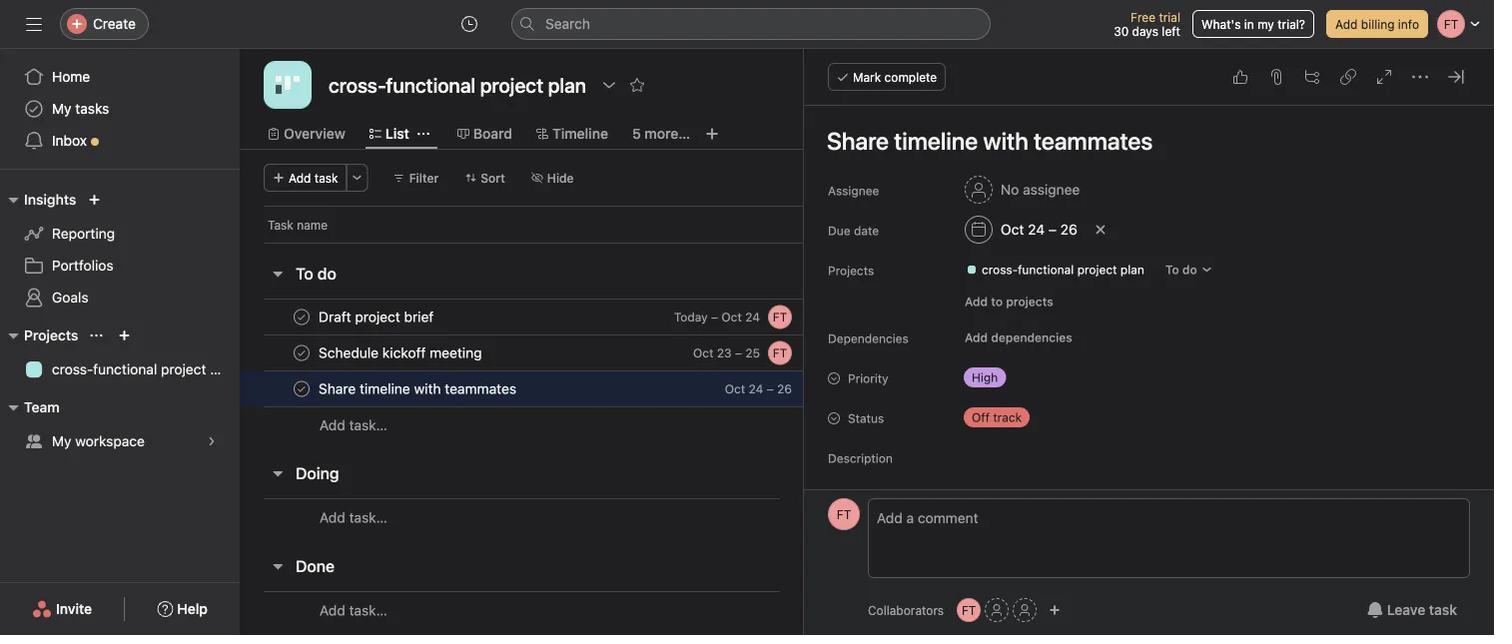 Task type: describe. For each thing, give the bounding box(es) containing it.
24 inside draft project brief cell
[[746, 310, 760, 324]]

dependencies
[[828, 332, 909, 346]]

close details image
[[1449, 69, 1465, 85]]

cross-functional project plan inside the "share timeline with teammates" dialog
[[982, 263, 1145, 277]]

board image
[[276, 73, 300, 97]]

team
[[24, 399, 60, 416]]

0 horizontal spatial to do
[[296, 264, 337, 283]]

today – oct 24
[[674, 310, 760, 324]]

filter
[[409, 171, 439, 185]]

project inside main content
[[1078, 263, 1117, 277]]

26 inside share timeline with teammates cell
[[777, 382, 792, 396]]

ft button right collaborators
[[957, 598, 981, 622]]

mark
[[853, 70, 881, 84]]

overview
[[284, 125, 346, 142]]

doing
[[296, 464, 339, 483]]

24 inside share timeline with teammates cell
[[749, 382, 764, 396]]

teams element
[[0, 390, 240, 462]]

help
[[177, 601, 208, 617]]

mark complete
[[853, 70, 937, 84]]

5 more… button
[[632, 123, 690, 145]]

add inside header to do tree grid
[[320, 417, 345, 434]]

3 task… from the top
[[349, 602, 387, 619]]

today
[[674, 310, 708, 324]]

what's
[[1202, 17, 1241, 31]]

ft button inside cell
[[768, 305, 792, 329]]

projects inside the "share timeline with teammates" dialog
[[828, 264, 874, 278]]

completed checkbox for today
[[290, 305, 314, 329]]

show options image
[[602, 77, 617, 93]]

do inside button
[[318, 264, 337, 283]]

1 add task… row from the top
[[240, 407, 878, 444]]

search
[[545, 15, 590, 32]]

cross-functional project plan inside projects element
[[52, 361, 237, 378]]

plan inside the "share timeline with teammates" dialog
[[1121, 263, 1145, 277]]

home
[[52, 68, 90, 85]]

board link
[[457, 123, 513, 145]]

add dependencies
[[965, 331, 1073, 345]]

plan inside projects element
[[210, 361, 237, 378]]

completed checkbox for oct 24
[[290, 377, 314, 401]]

inbox
[[52, 132, 87, 149]]

ft button inside schedule kickoff meeting cell
[[768, 341, 792, 365]]

functional inside the "share timeline with teammates" dialog
[[1018, 263, 1074, 277]]

timeline
[[552, 125, 608, 142]]

inbox link
[[12, 125, 228, 157]]

no assignee
[[1001, 181, 1080, 198]]

schedule kickoff meeting cell
[[240, 335, 805, 372]]

goals
[[52, 289, 88, 306]]

add up high
[[965, 331, 988, 345]]

complete
[[885, 70, 937, 84]]

– inside draft project brief cell
[[711, 310, 718, 324]]

cross- inside projects element
[[52, 361, 93, 378]]

list
[[385, 125, 409, 142]]

collapse task list for this section image for done
[[270, 558, 286, 574]]

add down done at the bottom left
[[320, 602, 345, 619]]

priority
[[848, 372, 889, 386]]

help button
[[144, 591, 221, 627]]

create
[[93, 15, 136, 32]]

free trial 30 days left
[[1114, 10, 1181, 38]]

search list box
[[512, 8, 991, 40]]

high button
[[956, 364, 1076, 392]]

3 add task… row from the top
[[240, 591, 878, 629]]

add down the doing
[[320, 510, 345, 526]]

header to do tree grid
[[240, 299, 878, 444]]

– inside share timeline with teammates cell
[[767, 382, 774, 396]]

my tasks link
[[12, 93, 228, 125]]

add or remove collaborators image
[[1049, 604, 1061, 616]]

off
[[972, 411, 990, 425]]

new project or portfolio image
[[118, 330, 130, 342]]

done
[[296, 557, 335, 576]]

30
[[1114, 24, 1129, 38]]

add down 'overview' link
[[289, 171, 311, 185]]

add left billing
[[1336, 17, 1358, 31]]

add to projects button
[[956, 288, 1063, 316]]

main content inside the "share timeline with teammates" dialog
[[806, 106, 1493, 635]]

2 add task… row from the top
[[240, 499, 878, 537]]

25
[[746, 346, 760, 360]]

hide
[[547, 171, 574, 185]]

home link
[[12, 61, 228, 93]]

more actions for this task image
[[1413, 69, 1429, 85]]

leave task
[[1387, 602, 1458, 618]]

sort button
[[456, 164, 514, 192]]

draft project brief cell
[[240, 299, 805, 336]]

my workspace
[[52, 433, 145, 450]]

date
[[854, 224, 879, 238]]

task… inside header to do tree grid
[[349, 417, 387, 434]]

sort
[[481, 171, 505, 185]]

reporting link
[[12, 218, 228, 250]]

– inside main content
[[1049, 221, 1057, 238]]

collapse task list for this section image
[[270, 466, 286, 482]]

clear due date image
[[1095, 224, 1107, 236]]

off track button
[[956, 404, 1076, 432]]

due
[[828, 224, 851, 238]]

1 vertical spatial project
[[161, 361, 206, 378]]

26 inside main content
[[1061, 221, 1078, 238]]

overview link
[[268, 123, 346, 145]]

to do button
[[296, 256, 337, 292]]

oct inside share timeline with teammates cell
[[725, 382, 746, 396]]

hide button
[[522, 164, 583, 192]]

name
[[297, 218, 328, 232]]

task for add task
[[315, 171, 338, 185]]

row containing today
[[240, 299, 878, 336]]

do inside popup button
[[1183, 263, 1198, 277]]

reporting
[[52, 225, 115, 242]]

add task
[[289, 171, 338, 185]]

to inside button
[[296, 264, 313, 283]]

mark complete button
[[828, 63, 946, 91]]

invite
[[56, 601, 92, 617]]

tasks
[[75, 100, 109, 117]]

workspace
[[75, 433, 145, 450]]

copy task link image
[[1341, 69, 1357, 85]]

attachments: add a file to this task, share timeline with teammates image
[[1269, 69, 1285, 85]]

add a task to this section image
[[349, 466, 365, 482]]

add dependencies button
[[956, 324, 1082, 352]]

task name
[[268, 218, 328, 232]]

task name row
[[240, 206, 878, 243]]

info
[[1399, 17, 1420, 31]]

24 inside the "share timeline with teammates" dialog
[[1028, 221, 1045, 238]]

billing
[[1362, 17, 1395, 31]]

goals link
[[12, 282, 228, 314]]

team button
[[0, 396, 60, 420]]

add task… button inside header to do tree grid
[[320, 415, 387, 437]]



Task type: vqa. For each thing, say whether or not it's contained in the screenshot.
"Add or remove collaborators" ICON
yes



Task type: locate. For each thing, give the bounding box(es) containing it.
1 horizontal spatial cross-functional project plan
[[982, 263, 1145, 277]]

completed checkbox for oct 23
[[290, 341, 314, 365]]

2 collapse task list for this section image from the top
[[270, 558, 286, 574]]

ft button right today – oct 24
[[768, 305, 792, 329]]

0 vertical spatial task…
[[349, 417, 387, 434]]

1 add task… from the top
[[320, 417, 387, 434]]

1 horizontal spatial 26
[[1061, 221, 1078, 238]]

0 horizontal spatial projects
[[24, 327, 78, 344]]

3 add task… button from the top
[[320, 600, 387, 622]]

oct 24 – 26 inside share timeline with teammates cell
[[725, 382, 792, 396]]

0 horizontal spatial do
[[318, 264, 337, 283]]

oct inside main content
[[1001, 221, 1024, 238]]

cross-functional project plan link down the new project or portfolio image
[[12, 354, 237, 386]]

row
[[264, 242, 804, 244], [240, 299, 878, 336], [240, 335, 878, 372], [240, 371, 878, 408]]

1 vertical spatial 26
[[777, 382, 792, 396]]

my for my workspace
[[52, 433, 71, 450]]

row containing oct 24
[[240, 371, 878, 408]]

add left to
[[965, 295, 988, 309]]

1 vertical spatial task…
[[349, 510, 387, 526]]

add task… down done at the bottom left
[[320, 602, 387, 619]]

projects down the goals at the left top of the page
[[24, 327, 78, 344]]

collapse task list for this section image left to do button
[[270, 266, 286, 282]]

– left 25
[[735, 346, 742, 360]]

my for my tasks
[[52, 100, 71, 117]]

1 vertical spatial my
[[52, 433, 71, 450]]

0 horizontal spatial functional
[[93, 361, 157, 378]]

completed image for today – oct 24
[[290, 305, 314, 329]]

0 vertical spatial oct 24 – 26
[[1001, 221, 1078, 238]]

projects down due date
[[828, 264, 874, 278]]

projects
[[1006, 295, 1054, 309]]

to inside popup button
[[1166, 263, 1180, 277]]

0 vertical spatial completed checkbox
[[290, 305, 314, 329]]

26 left clear due date 'image'
[[1061, 221, 1078, 238]]

add task… row
[[240, 407, 878, 444], [240, 499, 878, 537], [240, 591, 878, 629]]

0 horizontal spatial plan
[[210, 361, 237, 378]]

1 vertical spatial plan
[[210, 361, 237, 378]]

add to projects
[[965, 295, 1054, 309]]

task…
[[349, 417, 387, 434], [349, 510, 387, 526], [349, 602, 387, 619]]

0 vertical spatial task
[[315, 171, 338, 185]]

1 horizontal spatial to
[[1166, 263, 1180, 277]]

list link
[[369, 123, 409, 145]]

task
[[268, 218, 294, 232]]

days
[[1133, 24, 1159, 38]]

2 vertical spatial add task… row
[[240, 591, 878, 629]]

2 vertical spatial add task… button
[[320, 600, 387, 622]]

0 vertical spatial cross-functional project plan link
[[958, 260, 1153, 280]]

cross- down show options, current sort, top icon
[[52, 361, 93, 378]]

ft for ft button in the schedule kickoff meeting cell
[[773, 346, 788, 360]]

0 vertical spatial my
[[52, 100, 71, 117]]

add task… button up add a task to this section icon
[[320, 415, 387, 437]]

collaborators
[[868, 603, 944, 617]]

1 vertical spatial cross-functional project plan link
[[12, 354, 237, 386]]

more…
[[645, 125, 690, 142]]

2 my from the top
[[52, 433, 71, 450]]

oct inside draft project brief cell
[[722, 310, 742, 324]]

completed image
[[290, 305, 314, 329], [290, 341, 314, 365], [290, 377, 314, 401]]

due date
[[828, 224, 879, 238]]

project up see details, my workspace "icon"
[[161, 361, 206, 378]]

insights element
[[0, 182, 240, 318]]

24 down no assignee
[[1028, 221, 1045, 238]]

1 horizontal spatial task
[[1430, 602, 1458, 618]]

oct inside schedule kickoff meeting cell
[[693, 346, 714, 360]]

1 vertical spatial completed checkbox
[[290, 341, 314, 365]]

completed image for oct 24 – 26
[[290, 377, 314, 401]]

1 vertical spatial 24
[[746, 310, 760, 324]]

1 horizontal spatial cross-functional project plan link
[[958, 260, 1153, 280]]

1 completed checkbox from the top
[[290, 305, 314, 329]]

invite button
[[19, 591, 105, 627]]

– inside schedule kickoff meeting cell
[[735, 346, 742, 360]]

to do inside popup button
[[1166, 263, 1198, 277]]

cross-functional project plan link inside projects element
[[12, 354, 237, 386]]

oct 23 – 25
[[693, 346, 760, 360]]

1 vertical spatial cross-functional project plan
[[52, 361, 237, 378]]

1 add task… button from the top
[[320, 415, 387, 437]]

leave
[[1387, 602, 1426, 618]]

ft for ft button inside the cell
[[773, 310, 788, 324]]

my
[[1258, 17, 1275, 31]]

1 vertical spatial add task…
[[320, 510, 387, 526]]

board
[[473, 125, 513, 142]]

trial?
[[1278, 17, 1306, 31]]

ft inside cell
[[773, 310, 788, 324]]

ft down description
[[837, 508, 851, 522]]

no
[[1001, 181, 1019, 198]]

add task… button for collapse task list for this section icon
[[320, 507, 387, 529]]

cross-functional project plan link
[[958, 260, 1153, 280], [12, 354, 237, 386]]

Schedule kickoff meeting text field
[[315, 343, 488, 363]]

oct 24 – 26 down 25
[[725, 382, 792, 396]]

task for leave task
[[1430, 602, 1458, 618]]

main content
[[806, 106, 1493, 635]]

5 more…
[[632, 125, 690, 142]]

Draft project brief text field
[[315, 307, 440, 327]]

assignee
[[1023, 181, 1080, 198]]

my down team
[[52, 433, 71, 450]]

oct up the oct 23 – 25
[[722, 310, 742, 324]]

add tab image
[[704, 126, 720, 142]]

1 vertical spatial projects
[[24, 327, 78, 344]]

insights
[[24, 191, 76, 208]]

no assignee button
[[956, 172, 1089, 208]]

project
[[1078, 263, 1117, 277], [161, 361, 206, 378]]

Share timeline with teammates text field
[[315, 379, 523, 399]]

None text field
[[324, 67, 592, 103]]

Completed checkbox
[[290, 305, 314, 329], [290, 341, 314, 365], [290, 377, 314, 401]]

plan
[[1121, 263, 1145, 277], [210, 361, 237, 378]]

ft button right 25
[[768, 341, 792, 365]]

0 vertical spatial projects
[[828, 264, 874, 278]]

what's in my trial?
[[1202, 17, 1306, 31]]

oct 24 – 26 inside the "share timeline with teammates" dialog
[[1001, 221, 1078, 238]]

my workspace link
[[12, 426, 228, 458]]

full screen image
[[1377, 69, 1393, 85]]

completed checkbox inside draft project brief cell
[[290, 305, 314, 329]]

add task… inside header to do tree grid
[[320, 417, 387, 434]]

2 vertical spatial task…
[[349, 602, 387, 619]]

share timeline with teammates cell
[[240, 371, 805, 408]]

0 vertical spatial 24
[[1028, 221, 1045, 238]]

26
[[1061, 221, 1078, 238], [777, 382, 792, 396]]

cross-functional project plan link up projects
[[958, 260, 1153, 280]]

23
[[717, 346, 732, 360]]

row containing oct 23
[[240, 335, 878, 372]]

cross-functional project plan
[[982, 263, 1145, 277], [52, 361, 237, 378]]

1 horizontal spatial oct 24 – 26
[[1001, 221, 1078, 238]]

– right today
[[711, 310, 718, 324]]

more actions image
[[351, 172, 363, 184]]

2 task… from the top
[[349, 510, 387, 526]]

completed image inside schedule kickoff meeting cell
[[290, 341, 314, 365]]

projects button
[[0, 324, 78, 348]]

ft button down description
[[828, 499, 860, 531]]

task inside the "share timeline with teammates" dialog
[[1430, 602, 1458, 618]]

what's in my trial? button
[[1193, 10, 1315, 38]]

task right leave at right
[[1430, 602, 1458, 618]]

1 collapse task list for this section image from the top
[[270, 266, 286, 282]]

1 horizontal spatial functional
[[1018, 263, 1074, 277]]

collapse task list for this section image left the done button
[[270, 558, 286, 574]]

leave task button
[[1355, 592, 1471, 628]]

0 vertical spatial completed image
[[290, 305, 314, 329]]

add task… button down done at the bottom left
[[320, 600, 387, 622]]

0 horizontal spatial cross-functional project plan
[[52, 361, 237, 378]]

ft inside schedule kickoff meeting cell
[[773, 346, 788, 360]]

ft for ft button under description
[[837, 508, 851, 522]]

task
[[315, 171, 338, 185], [1430, 602, 1458, 618]]

1 vertical spatial functional
[[93, 361, 157, 378]]

oct down the oct 23 – 25
[[725, 382, 746, 396]]

ft button
[[768, 305, 792, 329], [768, 341, 792, 365], [828, 499, 860, 531], [957, 598, 981, 622]]

tab actions image
[[417, 128, 429, 140]]

0 vertical spatial collapse task list for this section image
[[270, 266, 286, 282]]

plan left to do popup button
[[1121, 263, 1145, 277]]

main content containing no assignee
[[806, 106, 1493, 635]]

project down clear due date 'image'
[[1078, 263, 1117, 277]]

cross-
[[982, 263, 1018, 277], [52, 361, 93, 378]]

projects
[[828, 264, 874, 278], [24, 327, 78, 344]]

0 vertical spatial 26
[[1061, 221, 1078, 238]]

oct down no
[[1001, 221, 1024, 238]]

add billing info
[[1336, 17, 1420, 31]]

description
[[828, 452, 893, 466]]

2 completed checkbox from the top
[[290, 341, 314, 365]]

add task… button down add a task to this section icon
[[320, 507, 387, 529]]

cross- inside main content
[[982, 263, 1018, 277]]

add up the doing
[[320, 417, 345, 434]]

collapse task list for this section image
[[270, 266, 286, 282], [270, 558, 286, 574]]

1 vertical spatial task
[[1430, 602, 1458, 618]]

2 add task… button from the top
[[320, 507, 387, 529]]

functional up projects
[[1018, 263, 1074, 277]]

3 completed checkbox from the top
[[290, 377, 314, 401]]

completed image for oct 23 – 25
[[290, 341, 314, 365]]

ft right collaborators
[[962, 603, 976, 617]]

24 down 25
[[749, 382, 764, 396]]

0 vertical spatial plan
[[1121, 263, 1145, 277]]

status
[[848, 412, 884, 426]]

oct 24 – 26 down no assignee
[[1001, 221, 1078, 238]]

add subtask image
[[1305, 69, 1321, 85]]

cross- up to
[[982, 263, 1018, 277]]

add task… button for done's collapse task list for this section image
[[320, 600, 387, 622]]

my inside global element
[[52, 100, 71, 117]]

hide sidebar image
[[26, 16, 42, 32]]

completed checkbox inside schedule kickoff meeting cell
[[290, 341, 314, 365]]

functional down the new project or portfolio image
[[93, 361, 157, 378]]

portfolios
[[52, 257, 114, 274]]

2 completed image from the top
[[290, 341, 314, 365]]

share timeline with teammates dialog
[[804, 49, 1495, 635]]

– down assignee in the top right of the page
[[1049, 221, 1057, 238]]

high
[[972, 371, 998, 385]]

add task button
[[264, 164, 347, 192]]

1 horizontal spatial do
[[1183, 263, 1198, 277]]

oct
[[1001, 221, 1024, 238], [722, 310, 742, 324], [693, 346, 714, 360], [725, 382, 746, 396]]

track
[[993, 411, 1022, 425]]

cross-functional project plan down the new project or portfolio image
[[52, 361, 237, 378]]

off track
[[972, 411, 1022, 425]]

0 vertical spatial functional
[[1018, 263, 1074, 277]]

filter button
[[384, 164, 448, 192]]

1 vertical spatial add task… row
[[240, 499, 878, 537]]

0 horizontal spatial to
[[296, 264, 313, 283]]

24 up 25
[[746, 310, 760, 324]]

2 vertical spatial completed checkbox
[[290, 377, 314, 401]]

0 vertical spatial add task… row
[[240, 407, 878, 444]]

in
[[1245, 17, 1255, 31]]

0 vertical spatial add task…
[[320, 417, 387, 434]]

show options, current sort, top image
[[90, 330, 102, 342]]

do
[[1183, 263, 1198, 277], [318, 264, 337, 283]]

completed image inside share timeline with teammates cell
[[290, 377, 314, 401]]

add to starred image
[[629, 77, 645, 93]]

my left tasks
[[52, 100, 71, 117]]

ft
[[773, 310, 788, 324], [773, 346, 788, 360], [837, 508, 851, 522], [962, 603, 976, 617]]

oct 24 – 26
[[1001, 221, 1078, 238], [725, 382, 792, 396]]

– left priority at the right bottom
[[767, 382, 774, 396]]

functional inside projects element
[[93, 361, 157, 378]]

0 vertical spatial cross-functional project plan
[[982, 263, 1145, 277]]

projects element
[[0, 318, 240, 390]]

history image
[[462, 16, 478, 32]]

assignee
[[828, 184, 880, 198]]

0 vertical spatial add task… button
[[320, 415, 387, 437]]

2 vertical spatial 24
[[749, 382, 764, 396]]

1 vertical spatial collapse task list for this section image
[[270, 558, 286, 574]]

to do button
[[1157, 256, 1223, 284]]

plan up see details, my workspace "icon"
[[210, 361, 237, 378]]

1 vertical spatial oct 24 – 26
[[725, 382, 792, 396]]

task left more actions icon
[[315, 171, 338, 185]]

3 add task… from the top
[[320, 602, 387, 619]]

ft right 25
[[773, 346, 788, 360]]

1 horizontal spatial cross-
[[982, 263, 1018, 277]]

0 horizontal spatial 26
[[777, 382, 792, 396]]

1 vertical spatial completed image
[[290, 341, 314, 365]]

cross-functional project plan up projects
[[982, 263, 1145, 277]]

collapse task list for this section image for to do
[[270, 266, 286, 282]]

cross-functional project plan link inside main content
[[958, 260, 1153, 280]]

0 horizontal spatial oct 24 – 26
[[725, 382, 792, 396]]

portfolios link
[[12, 250, 228, 282]]

0 horizontal spatial task
[[315, 171, 338, 185]]

0 likes. click to like this task image
[[1233, 69, 1249, 85]]

0 horizontal spatial project
[[161, 361, 206, 378]]

trial
[[1159, 10, 1181, 24]]

my inside teams 'element'
[[52, 433, 71, 450]]

to
[[1166, 263, 1180, 277], [296, 264, 313, 283]]

doing button
[[296, 456, 339, 492]]

create button
[[60, 8, 149, 40]]

completed checkbox inside share timeline with teammates cell
[[290, 377, 314, 401]]

5
[[632, 125, 641, 142]]

2 vertical spatial completed image
[[290, 377, 314, 401]]

my tasks
[[52, 100, 109, 117]]

0 horizontal spatial cross-functional project plan link
[[12, 354, 237, 386]]

ft right today – oct 24
[[773, 310, 788, 324]]

3 completed image from the top
[[290, 377, 314, 401]]

24
[[1028, 221, 1045, 238], [746, 310, 760, 324], [749, 382, 764, 396]]

see details, my workspace image
[[206, 436, 218, 448]]

timeline link
[[537, 123, 608, 145]]

1 vertical spatial cross-
[[52, 361, 93, 378]]

0 vertical spatial cross-
[[982, 263, 1018, 277]]

1 task… from the top
[[349, 417, 387, 434]]

0 vertical spatial project
[[1078, 263, 1117, 277]]

new image
[[88, 194, 100, 206]]

global element
[[0, 49, 240, 169]]

1 horizontal spatial to do
[[1166, 263, 1198, 277]]

to
[[991, 295, 1003, 309]]

add task… down add a task to this section icon
[[320, 510, 387, 526]]

search button
[[512, 8, 991, 40]]

1 horizontal spatial plan
[[1121, 263, 1145, 277]]

free
[[1131, 10, 1156, 24]]

add task… up add a task to this section icon
[[320, 417, 387, 434]]

1 horizontal spatial project
[[1078, 263, 1117, 277]]

oct left 23
[[693, 346, 714, 360]]

1 completed image from the top
[[290, 305, 314, 329]]

projects inside dropdown button
[[24, 327, 78, 344]]

1 horizontal spatial projects
[[828, 264, 874, 278]]

2 add task… from the top
[[320, 510, 387, 526]]

26 left priority at the right bottom
[[777, 382, 792, 396]]

ft for ft button to the right of collaborators
[[962, 603, 976, 617]]

1 my from the top
[[52, 100, 71, 117]]

dependencies
[[991, 331, 1073, 345]]

1 vertical spatial add task… button
[[320, 507, 387, 529]]

Task Name text field
[[814, 118, 1471, 164]]

completed image inside draft project brief cell
[[290, 305, 314, 329]]

2 vertical spatial add task…
[[320, 602, 387, 619]]

done button
[[296, 548, 335, 584]]

0 horizontal spatial cross-
[[52, 361, 93, 378]]



